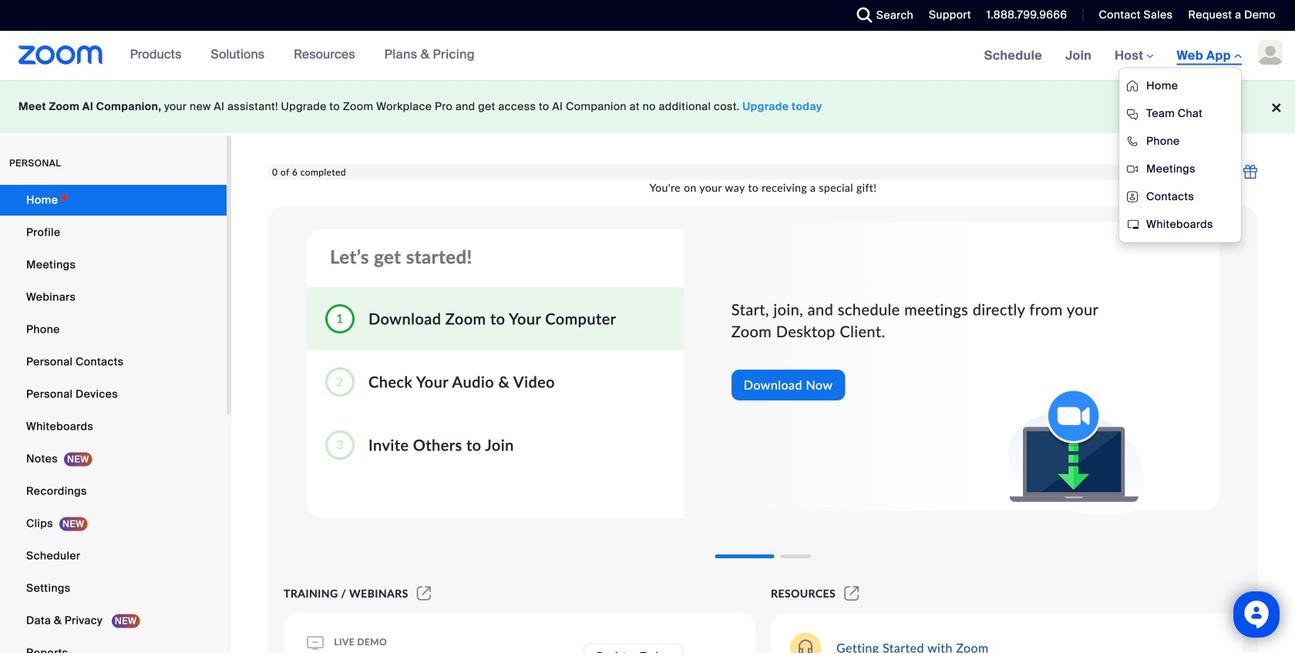 Task type: locate. For each thing, give the bounding box(es) containing it.
0 horizontal spatial window new image
[[415, 588, 433, 601]]

1 horizontal spatial window new image
[[842, 588, 862, 601]]

window new image
[[415, 588, 433, 601], [842, 588, 862, 601]]

profile picture image
[[1258, 40, 1283, 65]]

footer
[[0, 80, 1295, 133]]

banner
[[0, 31, 1295, 243]]

2 window new image from the left
[[842, 588, 862, 601]]

1 window new image from the left
[[415, 588, 433, 601]]



Task type: describe. For each thing, give the bounding box(es) containing it.
meetings navigation
[[973, 31, 1295, 243]]

product information navigation
[[118, 31, 486, 80]]

zoom logo image
[[19, 45, 103, 65]]

personal menu menu
[[0, 185, 227, 654]]



Task type: vqa. For each thing, say whether or not it's contained in the screenshot.
Show options icon to the right
no



